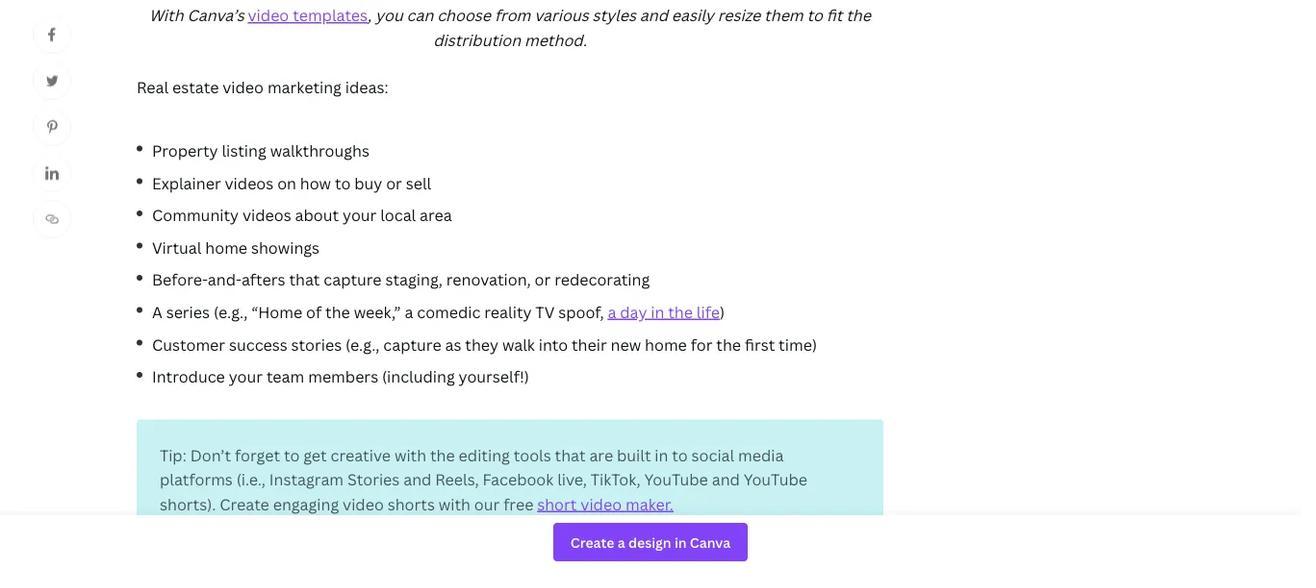 Task type: locate. For each thing, give the bounding box(es) containing it.
video right canva's at top
[[248, 5, 289, 25]]

tv
[[535, 302, 555, 323]]

short
[[537, 494, 577, 515]]

marketing
[[267, 77, 342, 98]]

media
[[738, 445, 784, 466]]

videos up showings
[[242, 205, 291, 226]]

video right the estate
[[223, 77, 264, 98]]

1 vertical spatial (e.g.,
[[345, 334, 380, 355]]

youtube
[[644, 470, 708, 490], [744, 470, 807, 490]]

,
[[368, 5, 372, 25]]

(i.e.,
[[236, 470, 266, 490]]

shorts
[[388, 494, 435, 515]]

afters
[[241, 270, 285, 290]]

0 horizontal spatial home
[[205, 237, 247, 258]]

0 vertical spatial home
[[205, 237, 247, 258]]

the
[[846, 5, 871, 25], [325, 302, 350, 323], [668, 302, 693, 323], [716, 334, 741, 355], [430, 445, 455, 466]]

the right of
[[325, 302, 350, 323]]

explainer
[[152, 173, 221, 193]]

or up tv
[[535, 270, 551, 290]]

home up the and-
[[205, 237, 247, 258]]

)
[[720, 302, 725, 323]]

1 vertical spatial videos
[[242, 205, 291, 226]]

0 horizontal spatial your
[[229, 367, 263, 387]]

your down buy
[[343, 205, 377, 226]]

creative
[[331, 445, 391, 466]]

with canva's video templates , you can choose from various styles and easily resize them to fit the distribution method.
[[149, 5, 871, 50]]

first
[[745, 334, 775, 355]]

short video maker. link
[[537, 494, 674, 515]]

video
[[248, 5, 289, 25], [223, 77, 264, 98], [343, 494, 384, 515], [581, 494, 622, 515]]

in
[[651, 302, 664, 323], [655, 445, 668, 466]]

customer
[[152, 334, 225, 355]]

tiktok,
[[591, 470, 641, 490]]

and down social
[[712, 470, 740, 490]]

capture for as
[[383, 334, 441, 355]]

1 horizontal spatial home
[[645, 334, 687, 355]]

1 vertical spatial with
[[439, 494, 471, 515]]

capture up (including
[[383, 334, 441, 355]]

1 horizontal spatial (e.g.,
[[345, 334, 380, 355]]

into
[[539, 334, 568, 355]]

0 horizontal spatial with
[[394, 445, 426, 466]]

a left day at the bottom of page
[[608, 302, 616, 323]]

1 horizontal spatial capture
[[383, 334, 441, 355]]

0 horizontal spatial or
[[386, 173, 402, 193]]

yourself!)
[[459, 367, 529, 387]]

to left social
[[672, 445, 688, 466]]

and
[[640, 5, 668, 25], [403, 470, 432, 490], [712, 470, 740, 490]]

various
[[534, 5, 589, 25]]

property
[[152, 140, 218, 161]]

1 horizontal spatial that
[[555, 445, 586, 466]]

live,
[[557, 470, 587, 490]]

1 horizontal spatial or
[[535, 270, 551, 290]]

and up shorts on the bottom left of the page
[[403, 470, 432, 490]]

with down reels,
[[439, 494, 471, 515]]

walk
[[502, 334, 535, 355]]

0 horizontal spatial a
[[405, 302, 413, 323]]

with
[[394, 445, 426, 466], [439, 494, 471, 515]]

home down "a day in the life" link
[[645, 334, 687, 355]]

maker.
[[625, 494, 674, 515]]

day
[[620, 302, 647, 323]]

capture
[[324, 270, 382, 290], [383, 334, 441, 355]]

0 horizontal spatial youtube
[[644, 470, 708, 490]]

videos for explainer
[[225, 173, 274, 193]]

property listing walkthroughs
[[152, 140, 370, 161]]

get
[[303, 445, 327, 466]]

team
[[266, 367, 304, 387]]

engaging
[[273, 494, 339, 515]]

videos
[[225, 173, 274, 193], [242, 205, 291, 226]]

a right week,"
[[405, 302, 413, 323]]

"home
[[251, 302, 302, 323]]

1 horizontal spatial and
[[640, 5, 668, 25]]

0 vertical spatial (e.g.,
[[214, 302, 248, 323]]

0 horizontal spatial capture
[[324, 270, 382, 290]]

1 vertical spatial that
[[555, 445, 586, 466]]

templates
[[293, 5, 368, 25]]

videos down listing
[[225, 173, 274, 193]]

that up live,
[[555, 445, 586, 466]]

real
[[137, 77, 169, 98]]

1 vertical spatial home
[[645, 334, 687, 355]]

0 horizontal spatial and
[[403, 470, 432, 490]]

short video maker.
[[537, 494, 674, 515]]

0 vertical spatial in
[[651, 302, 664, 323]]

to left get
[[284, 445, 300, 466]]

video down stories at the bottom left of the page
[[343, 494, 384, 515]]

video inside tip: don't forget to get creative with the editing tools that are built in to social media platforms (i.e., instagram stories and reels, facebook live, tiktok, youtube and youtube shorts). create engaging video shorts with our free
[[343, 494, 384, 515]]

0 vertical spatial capture
[[324, 270, 382, 290]]

(e.g., down the and-
[[214, 302, 248, 323]]

the left "life" on the right
[[668, 302, 693, 323]]

that
[[289, 270, 320, 290], [555, 445, 586, 466]]

walkthroughs
[[270, 140, 370, 161]]

youtube up maker.
[[644, 470, 708, 490]]

virtual
[[152, 237, 202, 258]]

for
[[691, 334, 713, 355]]

0 vertical spatial videos
[[225, 173, 274, 193]]

your down success
[[229, 367, 263, 387]]

a
[[405, 302, 413, 323], [608, 302, 616, 323]]

youtube down media
[[744, 470, 807, 490]]

that up of
[[289, 270, 320, 290]]

1 vertical spatial in
[[655, 445, 668, 466]]

0 vertical spatial that
[[289, 270, 320, 290]]

of
[[306, 302, 322, 323]]

0 vertical spatial your
[[343, 205, 377, 226]]

resize
[[718, 5, 761, 25]]

time)
[[779, 334, 817, 355]]

1 horizontal spatial youtube
[[744, 470, 807, 490]]

reels,
[[435, 470, 479, 490]]

sell
[[406, 173, 431, 193]]

your
[[343, 205, 377, 226], [229, 367, 263, 387]]

choose
[[437, 5, 491, 25]]

before-and-afters that capture staging, renovation, or redecorating
[[152, 270, 650, 290]]

with up stories at the bottom left of the page
[[394, 445, 426, 466]]

0 vertical spatial or
[[386, 173, 402, 193]]

(e.g.,
[[214, 302, 248, 323], [345, 334, 380, 355]]

video down tiktok,
[[581, 494, 622, 515]]

to left fit
[[807, 5, 823, 25]]

to inside the with canva's video templates , you can choose from various styles and easily resize them to fit the distribution method.
[[807, 5, 823, 25]]

2 horizontal spatial and
[[712, 470, 740, 490]]

capture up week,"
[[324, 270, 382, 290]]

the right fit
[[846, 5, 871, 25]]

in right the built
[[655, 445, 668, 466]]

the up reels,
[[430, 445, 455, 466]]

in right day at the bottom of page
[[651, 302, 664, 323]]

0 vertical spatial with
[[394, 445, 426, 466]]

area
[[420, 205, 452, 226]]

and left easily
[[640, 5, 668, 25]]

create
[[220, 494, 269, 515]]

home
[[205, 237, 247, 258], [645, 334, 687, 355]]

(e.g., down week,"
[[345, 334, 380, 355]]

1 horizontal spatial a
[[608, 302, 616, 323]]

distribution
[[433, 29, 521, 50]]

or left "sell"
[[386, 173, 402, 193]]

their
[[572, 334, 607, 355]]

method.
[[524, 29, 587, 50]]

1 vertical spatial your
[[229, 367, 263, 387]]

1 vertical spatial capture
[[383, 334, 441, 355]]



Task type: vqa. For each thing, say whether or not it's contained in the screenshot.
reality
yes



Task type: describe. For each thing, give the bounding box(es) containing it.
editing
[[459, 445, 510, 466]]

easily
[[672, 5, 714, 25]]

with
[[149, 5, 183, 25]]

week,"
[[354, 302, 401, 323]]

buy
[[354, 173, 382, 193]]

in inside tip: don't forget to get creative with the editing tools that are built in to social media platforms (i.e., instagram stories and reels, facebook live, tiktok, youtube and youtube shorts). create engaging video shorts with our free
[[655, 445, 668, 466]]

styles
[[592, 5, 636, 25]]

introduce your team members (including yourself!)
[[152, 367, 529, 387]]

to left buy
[[335, 173, 351, 193]]

our
[[474, 494, 500, 515]]

and-
[[208, 270, 241, 290]]

the inside tip: don't forget to get creative with the editing tools that are built in to social media platforms (i.e., instagram stories and reels, facebook live, tiktok, youtube and youtube shorts). create engaging video shorts with our free
[[430, 445, 455, 466]]

spoof,
[[558, 302, 604, 323]]

tools
[[514, 445, 551, 466]]

local
[[380, 205, 416, 226]]

from
[[495, 5, 531, 25]]

listing
[[222, 140, 266, 161]]

(including
[[382, 367, 455, 387]]

canva's
[[187, 5, 244, 25]]

1 a from the left
[[405, 302, 413, 323]]

the right for
[[716, 334, 741, 355]]

introduce
[[152, 367, 225, 387]]

series
[[166, 302, 210, 323]]

community
[[152, 205, 239, 226]]

they
[[465, 334, 499, 355]]

success
[[229, 334, 287, 355]]

and inside the with canva's video templates , you can choose from various styles and easily resize them to fit the distribution method.
[[640, 5, 668, 25]]

a
[[152, 302, 162, 323]]

showings
[[251, 237, 320, 258]]

free
[[503, 494, 534, 515]]

built
[[617, 445, 651, 466]]

social
[[692, 445, 734, 466]]

ideas:
[[345, 77, 388, 98]]

community videos about your local area
[[152, 205, 452, 226]]

1 horizontal spatial your
[[343, 205, 377, 226]]

redecorating
[[554, 270, 650, 290]]

staging,
[[385, 270, 443, 290]]

customer success stories (e.g., capture as they walk into their new home for the first time)
[[152, 334, 817, 355]]

shorts).
[[160, 494, 216, 515]]

before-
[[152, 270, 208, 290]]

0 horizontal spatial that
[[289, 270, 320, 290]]

forget
[[235, 445, 280, 466]]

stories
[[291, 334, 342, 355]]

2 youtube from the left
[[744, 470, 807, 490]]

members
[[308, 367, 378, 387]]

facebook
[[483, 470, 554, 490]]

video inside the with canva's video templates , you can choose from various styles and easily resize them to fit the distribution method.
[[248, 5, 289, 25]]

you
[[375, 5, 403, 25]]

reality
[[484, 302, 532, 323]]

capture for staging,
[[324, 270, 382, 290]]

them
[[764, 5, 803, 25]]

2 a from the left
[[608, 302, 616, 323]]

the inside the with canva's video templates , you can choose from various styles and easily resize them to fit the distribution method.
[[846, 5, 871, 25]]

platforms
[[160, 470, 233, 490]]

virtual home showings
[[152, 237, 320, 258]]

estate
[[172, 77, 219, 98]]

instagram
[[269, 470, 344, 490]]

explainer videos on how to buy or sell
[[152, 173, 431, 193]]

a day in the life link
[[608, 302, 720, 323]]

how
[[300, 173, 331, 193]]

videos for community
[[242, 205, 291, 226]]

can
[[407, 5, 433, 25]]

tip:
[[160, 445, 186, 466]]

don't
[[190, 445, 231, 466]]

1 horizontal spatial with
[[439, 494, 471, 515]]

new
[[611, 334, 641, 355]]

life
[[697, 302, 720, 323]]

1 youtube from the left
[[644, 470, 708, 490]]

are
[[589, 445, 613, 466]]

about
[[295, 205, 339, 226]]

tip: don't forget to get creative with the editing tools that are built in to social media platforms (i.e., instagram stories and reels, facebook live, tiktok, youtube and youtube shorts). create engaging video shorts with our free
[[160, 445, 807, 515]]

comedic
[[417, 302, 481, 323]]

as
[[445, 334, 461, 355]]

that inside tip: don't forget to get creative with the editing tools that are built in to social media platforms (i.e., instagram stories and reels, facebook live, tiktok, youtube and youtube shorts). create engaging video shorts with our free
[[555, 445, 586, 466]]

video templates link
[[248, 5, 368, 25]]

stories
[[347, 470, 400, 490]]

1 vertical spatial or
[[535, 270, 551, 290]]

a series (e.g., "home of the week," a comedic reality tv spoof, a day in the life )
[[152, 302, 725, 323]]

on
[[277, 173, 296, 193]]

0 horizontal spatial (e.g.,
[[214, 302, 248, 323]]



